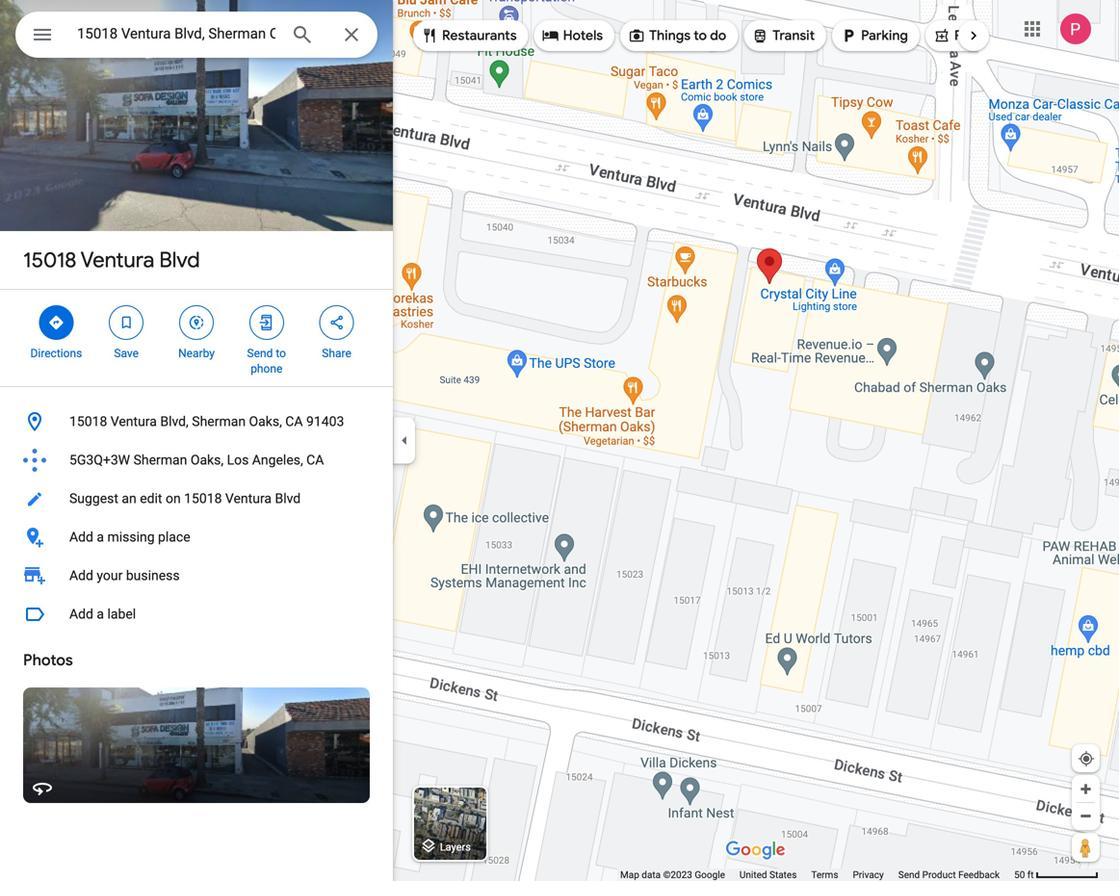 Task type: vqa. For each thing, say whether or not it's contained in the screenshot.


Task type: describe. For each thing, give the bounding box(es) containing it.
states
[[770, 869, 797, 881]]


[[31, 21, 54, 49]]


[[328, 312, 345, 333]]

map data ©2023 google
[[620, 869, 725, 881]]

save
[[114, 347, 139, 360]]

footer inside google maps element
[[620, 869, 1014, 881]]

91403
[[306, 414, 344, 430]]

5g3q+3w sherman oaks, los angeles, ca
[[69, 452, 324, 468]]


[[752, 25, 769, 46]]

an
[[122, 491, 137, 507]]


[[628, 25, 646, 46]]

terms button
[[812, 869, 839, 881]]

your
[[97, 568, 123, 584]]

show your location image
[[1078, 750, 1095, 768]]

missing
[[107, 529, 155, 545]]

add a missing place
[[69, 529, 190, 545]]

suggest an edit on 15018 ventura blvd
[[69, 491, 301, 507]]

pharmacies
[[955, 27, 1028, 44]]

phone
[[251, 362, 283, 376]]

15018 for 15018 ventura blvd
[[23, 247, 77, 274]]

share
[[322, 347, 351, 360]]

add your business
[[69, 568, 180, 584]]

0 horizontal spatial oaks,
[[191, 452, 224, 468]]

50 ft button
[[1014, 869, 1099, 881]]

next page image
[[965, 27, 983, 44]]

data
[[642, 869, 661, 881]]

blvd inside button
[[275, 491, 301, 507]]

2 vertical spatial ventura
[[225, 491, 272, 507]]

0 vertical spatial blvd
[[159, 247, 200, 274]]

available search options for this area region
[[399, 13, 1119, 59]]

privacy button
[[853, 869, 884, 881]]

hotels
[[563, 27, 603, 44]]

50
[[1014, 869, 1025, 881]]

zoom out image
[[1079, 809, 1093, 824]]

send product feedback
[[899, 869, 1000, 881]]

google account: payton hansen  
(payton.hansen@adept.ai) image
[[1061, 14, 1091, 44]]

1 horizontal spatial oaks,
[[249, 414, 282, 430]]

15018 ventura blvd
[[23, 247, 200, 274]]

send for send to phone
[[247, 347, 273, 360]]

add for add a missing place
[[69, 529, 93, 545]]

5g3q+3w sherman oaks, los angeles, ca button
[[0, 441, 393, 480]]

add for add a label
[[69, 606, 93, 622]]

 search field
[[15, 12, 378, 62]]


[[421, 25, 438, 46]]

add a label
[[69, 606, 136, 622]]

a for label
[[97, 606, 104, 622]]

actions for 15018 ventura blvd region
[[0, 290, 393, 386]]

united
[[740, 869, 767, 881]]

parking
[[861, 27, 908, 44]]

add a missing place button
[[0, 518, 393, 557]]

add a label button
[[0, 595, 393, 634]]

restaurants
[[442, 27, 517, 44]]

ca for angeles,
[[306, 452, 324, 468]]

on
[[166, 491, 181, 507]]

business
[[126, 568, 180, 584]]

ft
[[1028, 869, 1034, 881]]


[[188, 312, 205, 333]]

angeles,
[[252, 452, 303, 468]]

to inside " things to do"
[[694, 27, 707, 44]]



Task type: locate. For each thing, give the bounding box(es) containing it.
15018 up 5g3q+3w
[[69, 414, 107, 430]]

ca right "angeles,"
[[306, 452, 324, 468]]

send
[[247, 347, 273, 360], [899, 869, 920, 881]]

oaks, left los
[[191, 452, 224, 468]]

a
[[97, 529, 104, 545], [97, 606, 104, 622]]

15018 up the 
[[23, 247, 77, 274]]

3 add from the top
[[69, 606, 93, 622]]

sherman up los
[[192, 414, 246, 430]]

ventura down los
[[225, 491, 272, 507]]

blvd up 
[[159, 247, 200, 274]]

0 vertical spatial to
[[694, 27, 707, 44]]

1 horizontal spatial sherman
[[192, 414, 246, 430]]

united states button
[[740, 869, 797, 881]]

to inside send to phone
[[276, 347, 286, 360]]


[[933, 25, 951, 46]]

1 horizontal spatial to
[[694, 27, 707, 44]]

1 a from the top
[[97, 529, 104, 545]]

2 a from the top
[[97, 606, 104, 622]]

0 vertical spatial ventura
[[81, 247, 154, 274]]

0 horizontal spatial ca
[[285, 414, 303, 430]]

0 vertical spatial a
[[97, 529, 104, 545]]

0 vertical spatial send
[[247, 347, 273, 360]]

los
[[227, 452, 249, 468]]

None field
[[77, 22, 276, 45]]

0 vertical spatial 15018
[[23, 247, 77, 274]]

label
[[107, 606, 136, 622]]

a inside button
[[97, 529, 104, 545]]

a left missing at the left
[[97, 529, 104, 545]]

2 add from the top
[[69, 568, 93, 584]]

place
[[158, 529, 190, 545]]

terms
[[812, 869, 839, 881]]


[[258, 312, 275, 333]]

0 vertical spatial ca
[[285, 414, 303, 430]]

suggest
[[69, 491, 118, 507]]

united states
[[740, 869, 797, 881]]

ca
[[285, 414, 303, 430], [306, 452, 324, 468]]

15018 ventura blvd, sherman oaks, ca 91403 button
[[0, 403, 393, 441]]

ca for oaks,
[[285, 414, 303, 430]]

blvd,
[[160, 414, 189, 430]]

collapse side panel image
[[394, 430, 415, 451]]

ventura for blvd
[[81, 247, 154, 274]]

 transit
[[752, 25, 815, 46]]

1 vertical spatial add
[[69, 568, 93, 584]]

nearby
[[178, 347, 215, 360]]

add inside add a missing place button
[[69, 529, 93, 545]]

1 vertical spatial ca
[[306, 452, 324, 468]]

send for send product feedback
[[899, 869, 920, 881]]

to up phone
[[276, 347, 286, 360]]

blvd
[[159, 247, 200, 274], [275, 491, 301, 507]]

footer
[[620, 869, 1014, 881]]


[[542, 25, 559, 46]]

50 ft
[[1014, 869, 1034, 881]]

1 vertical spatial 15018
[[69, 414, 107, 430]]

15018 ventura blvd main content
[[0, 0, 393, 881]]

ventura for blvd,
[[111, 414, 157, 430]]

 restaurants
[[421, 25, 517, 46]]

15018 right on
[[184, 491, 222, 507]]

0 vertical spatial oaks,
[[249, 414, 282, 430]]

0 horizontal spatial sherman
[[133, 452, 187, 468]]

1 vertical spatial oaks,
[[191, 452, 224, 468]]

suggest an edit on 15018 ventura blvd button
[[0, 480, 393, 518]]

add down suggest
[[69, 529, 93, 545]]

2 vertical spatial add
[[69, 606, 93, 622]]


[[840, 25, 857, 46]]

a inside button
[[97, 606, 104, 622]]

send inside send to phone
[[247, 347, 273, 360]]

1 vertical spatial ventura
[[111, 414, 157, 430]]

sherman
[[192, 414, 246, 430], [133, 452, 187, 468]]

1 horizontal spatial blvd
[[275, 491, 301, 507]]

sherman up edit
[[133, 452, 187, 468]]

0 vertical spatial add
[[69, 529, 93, 545]]

a for missing
[[97, 529, 104, 545]]

add your business link
[[0, 557, 393, 595]]

1 vertical spatial sherman
[[133, 452, 187, 468]]

add left label
[[69, 606, 93, 622]]

a left label
[[97, 606, 104, 622]]

0 horizontal spatial send
[[247, 347, 273, 360]]


[[48, 312, 65, 333]]

send left product
[[899, 869, 920, 881]]

blvd down "angeles,"
[[275, 491, 301, 507]]

ventura
[[81, 247, 154, 274], [111, 414, 157, 430], [225, 491, 272, 507]]

 button
[[15, 12, 69, 62]]

oaks,
[[249, 414, 282, 430], [191, 452, 224, 468]]

do
[[710, 27, 727, 44]]

15018 Ventura Blvd, Sherman Oaks, CA 91403 field
[[15, 12, 378, 58]]

send up phone
[[247, 347, 273, 360]]

1 vertical spatial to
[[276, 347, 286, 360]]

google maps element
[[0, 0, 1119, 881]]

feedback
[[959, 869, 1000, 881]]

privacy
[[853, 869, 884, 881]]

1 horizontal spatial ca
[[306, 452, 324, 468]]

send inside button
[[899, 869, 920, 881]]

send to phone
[[247, 347, 286, 376]]

ventura up 
[[81, 247, 154, 274]]

©2023
[[663, 869, 693, 881]]

add inside add a label button
[[69, 606, 93, 622]]

0 horizontal spatial to
[[276, 347, 286, 360]]

15018 for 15018 ventura blvd, sherman oaks, ca 91403
[[69, 414, 107, 430]]

5g3q+3w
[[69, 452, 130, 468]]

 hotels
[[542, 25, 603, 46]]

0 horizontal spatial blvd
[[159, 247, 200, 274]]

to left do
[[694, 27, 707, 44]]

add for add your business
[[69, 568, 93, 584]]

1 vertical spatial a
[[97, 606, 104, 622]]

edit
[[140, 491, 162, 507]]

product
[[923, 869, 956, 881]]

transit
[[773, 27, 815, 44]]

add left your
[[69, 568, 93, 584]]

15018 ventura blvd, sherman oaks, ca 91403
[[69, 414, 344, 430]]

send product feedback button
[[899, 869, 1000, 881]]

show street view coverage image
[[1072, 833, 1100, 862]]

add
[[69, 529, 93, 545], [69, 568, 93, 584], [69, 606, 93, 622]]

 parking
[[840, 25, 908, 46]]

1 vertical spatial send
[[899, 869, 920, 881]]

1 vertical spatial blvd
[[275, 491, 301, 507]]

ca left 91403
[[285, 414, 303, 430]]

map
[[620, 869, 639, 881]]

oaks, up "angeles,"
[[249, 414, 282, 430]]

2 vertical spatial 15018
[[184, 491, 222, 507]]

1 add from the top
[[69, 529, 93, 545]]

ca inside 5g3q+3w sherman oaks, los angeles, ca button
[[306, 452, 324, 468]]

directions
[[30, 347, 82, 360]]


[[118, 312, 135, 333]]

15018
[[23, 247, 77, 274], [69, 414, 107, 430], [184, 491, 222, 507]]

to
[[694, 27, 707, 44], [276, 347, 286, 360]]

1 horizontal spatial send
[[899, 869, 920, 881]]

things
[[649, 27, 691, 44]]

photos
[[23, 651, 73, 670]]

google
[[695, 869, 725, 881]]

layers
[[440, 841, 471, 853]]

zoom in image
[[1079, 782, 1093, 797]]

 pharmacies
[[933, 25, 1028, 46]]

footer containing map data ©2023 google
[[620, 869, 1014, 881]]

ventura left blvd,
[[111, 414, 157, 430]]

 things to do
[[628, 25, 727, 46]]

add inside the 'add your business' link
[[69, 568, 93, 584]]

ca inside 15018 ventura blvd, sherman oaks, ca 91403 button
[[285, 414, 303, 430]]

none field inside 15018 ventura blvd, sherman oaks, ca 91403 field
[[77, 22, 276, 45]]

0 vertical spatial sherman
[[192, 414, 246, 430]]



